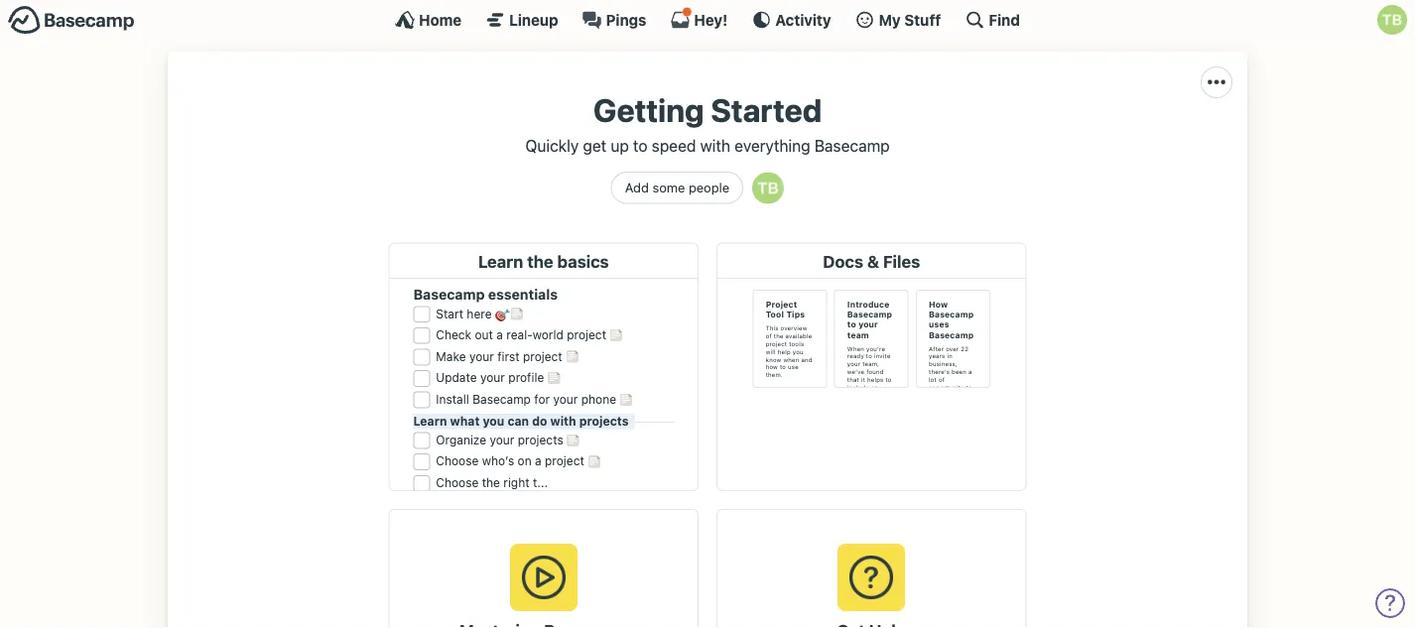 Task type: locate. For each thing, give the bounding box(es) containing it.
pings button
[[582, 10, 647, 30]]

tim burton image
[[1378, 5, 1408, 35], [753, 172, 784, 204]]

0 horizontal spatial tim burton image
[[753, 172, 784, 204]]

add
[[625, 180, 649, 195]]

1 horizontal spatial tim burton image
[[1378, 5, 1408, 35]]

lineup
[[509, 11, 558, 28]]

my
[[879, 11, 901, 28]]

started
[[711, 91, 822, 129]]

people
[[689, 180, 730, 195]]

find button
[[965, 10, 1020, 30]]

tim burton image inside main element
[[1378, 5, 1408, 35]]

getting started quickly get up to speed with everything basecamp
[[526, 91, 890, 155]]

main element
[[0, 0, 1416, 39]]

get
[[583, 136, 607, 155]]

lineup link
[[486, 10, 558, 30]]

1 vertical spatial tim burton image
[[753, 172, 784, 204]]

home
[[419, 11, 462, 28]]

to
[[633, 136, 648, 155]]

0 vertical spatial tim burton image
[[1378, 5, 1408, 35]]

switch accounts image
[[8, 5, 135, 36]]

add some people link
[[611, 172, 744, 204]]

up
[[611, 136, 629, 155]]



Task type: vqa. For each thing, say whether or not it's contained in the screenshot.
To-do name text box
no



Task type: describe. For each thing, give the bounding box(es) containing it.
my stuff button
[[855, 10, 941, 30]]

hey! button
[[670, 7, 728, 30]]

basecamp
[[815, 136, 890, 155]]

stuff
[[905, 11, 941, 28]]

add some people
[[625, 180, 730, 195]]

activity link
[[752, 10, 831, 30]]

hey!
[[694, 11, 728, 28]]

getting
[[593, 91, 704, 129]]

some
[[653, 180, 685, 195]]

activity
[[776, 11, 831, 28]]

find
[[989, 11, 1020, 28]]

pings
[[606, 11, 647, 28]]

my stuff
[[879, 11, 941, 28]]

with
[[700, 136, 731, 155]]

quickly
[[526, 136, 579, 155]]

home link
[[395, 10, 462, 30]]

speed
[[652, 136, 696, 155]]

everything
[[735, 136, 811, 155]]



